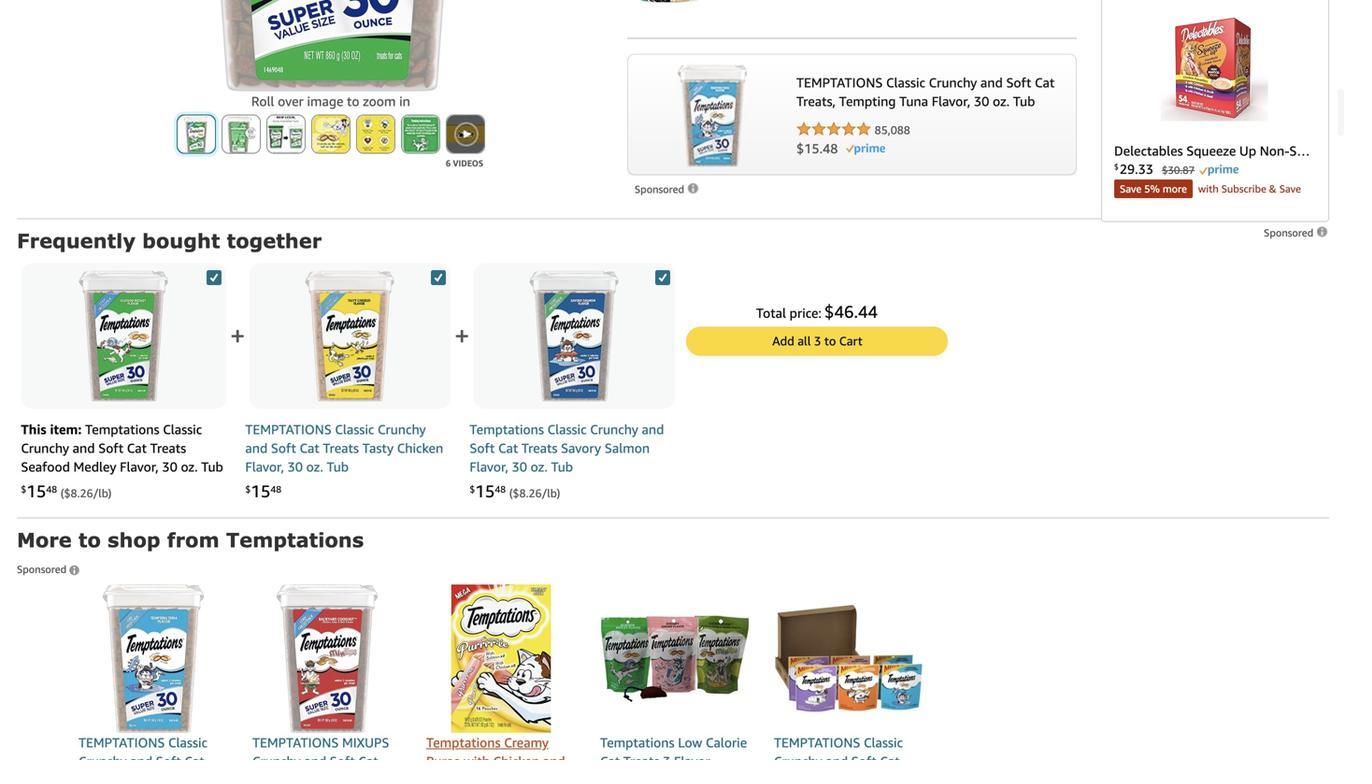 Task type: vqa. For each thing, say whether or not it's contained in the screenshot.
the Stuff
no



Task type: locate. For each thing, give the bounding box(es) containing it.
chicken down the creamy
[[493, 753, 539, 760]]

flavor, inside temptations classic crunchy and soft cat treats savory salmon flavor, 30 oz. tub $ 15 48 ($8.26/lb)
[[470, 459, 508, 474]]

15
[[26, 481, 46, 501], [251, 481, 271, 501], [475, 481, 495, 501]]

($8.26/lb) down temptations classic crunchy and soft cat treats savory salmon flavor, 30 oz. tub link
[[509, 486, 560, 499]]

checkbox image for temptations classic crunchy and soft cat treats tasty chicken flavor, 30 oz. tub
[[431, 270, 446, 285]]

2 ($8.26/lb) from the left
[[509, 486, 560, 499]]

1 horizontal spatial sponsored link
[[635, 180, 700, 198]]

30 inside temptations classic crunchy and soft cat treats seafood medley flavor, 30 oz. tub
[[162, 459, 177, 474]]

flavor, for 15
[[245, 459, 284, 474]]

2 horizontal spatial sponsored link
[[1264, 226, 1329, 239]]

to left "zoom"
[[347, 93, 359, 109]]

1 temptations classic crunchy and soft ca link from the left
[[79, 584, 228, 760]]

0 horizontal spatial +
[[230, 320, 245, 351]]

1 $ from the left
[[21, 484, 26, 494]]

1 30 from the left
[[162, 459, 177, 474]]

temptations inside temptations creamy puree with chicken an
[[426, 735, 501, 750]]

treats inside temptations classic crunchy and soft cat treats savory salmon flavor, 30 oz. tub $ 15 48 ($8.26/lb)
[[522, 440, 558, 456]]

2 horizontal spatial oz.
[[531, 459, 548, 474]]

frequently
[[17, 228, 136, 252]]

0 horizontal spatial flavor,
[[120, 459, 159, 474]]

6
[[446, 158, 451, 168]]

3 tub from the left
[[551, 459, 573, 474]]

3 48 from the left
[[495, 484, 506, 494]]

1 horizontal spatial ($8.26/lb)
[[509, 486, 560, 499]]

medley
[[73, 459, 116, 474]]

temptations for temptations classic crunchy and soft cat treats variety pack with creamy dairy, tempting tuna, shrimpy shrimp, and tantalizing turkey flavors, (6) 6.3 oz. pouches image
[[774, 735, 860, 750]]

soft
[[98, 440, 123, 456], [271, 440, 296, 456], [470, 440, 495, 456], [156, 753, 181, 760], [330, 753, 355, 760], [851, 753, 877, 760]]

1 horizontal spatial 30
[[288, 459, 303, 474]]

image
[[307, 93, 343, 109]]

temptations
[[85, 421, 159, 437], [470, 421, 544, 437], [226, 528, 364, 551], [426, 735, 501, 750], [600, 735, 675, 750]]

sponsored
[[635, 183, 687, 195], [1264, 227, 1316, 239], [17, 563, 69, 575]]

2 horizontal spatial checkbox image
[[655, 270, 670, 285]]

1 horizontal spatial $
[[245, 484, 251, 494]]

temptations for temptations classic crunchy and soft cat treats savory salmon flavor, 30 oz. tub $ 15 48 ($8.26/lb)
[[470, 421, 544, 437]]

list
[[54, 584, 1292, 760]]

temptations classic crunchy and soft cat treats seafood medley flavor, 30 oz. tub
[[21, 421, 223, 474]]

1 vertical spatial 3
[[663, 753, 671, 760]]

cat
[[127, 440, 147, 456], [300, 440, 319, 456], [498, 440, 518, 456], [600, 753, 620, 760]]

0 horizontal spatial temptations classic crunchy and soft ca
[[79, 735, 210, 760]]

and
[[642, 421, 664, 437], [73, 440, 95, 456], [245, 440, 268, 456], [130, 753, 153, 760], [304, 753, 326, 760], [826, 753, 848, 760]]

classic for medley
[[163, 421, 202, 437]]

seafood
[[21, 459, 70, 474]]

temptations classic crunchy and soft cat treats tasty chicken flavor, 30 oz. tub link
[[245, 420, 451, 476]]

oz.
[[181, 459, 198, 474], [306, 459, 323, 474], [531, 459, 548, 474]]

flavor, for ($8.26/lb)
[[470, 459, 508, 474]]

cart
[[839, 334, 863, 348]]

oz. for ($8.26/lb)
[[531, 459, 548, 474]]

None submit
[[178, 115, 215, 153], [222, 115, 260, 153], [267, 115, 305, 153], [312, 115, 350, 153], [357, 115, 394, 153], [402, 115, 439, 153], [447, 115, 484, 153], [178, 115, 215, 153], [222, 115, 260, 153], [267, 115, 305, 153], [312, 115, 350, 153], [357, 115, 394, 153], [402, 115, 439, 153], [447, 115, 484, 153]]

classic inside temptations classic crunchy and soft cat treats seafood medley flavor, 30 oz. tub
[[163, 421, 202, 437]]

mixups
[[342, 735, 389, 750]]

temptations low calorie cat treats 3 flavor variety with toy bundle, 1 each: seafood medley, shrimpy shrimp, catnip fever (3 ounces) image
[[600, 584, 750, 733]]

0 horizontal spatial checkbox image
[[207, 270, 222, 285]]

1 48 from the left
[[46, 484, 57, 494]]

flavor, inside temptations classic crunchy and soft cat treats seafood medley flavor, 30 oz. tub
[[120, 459, 159, 474]]

1 vertical spatial to
[[824, 334, 836, 348]]

classic inside temptations classic crunchy and soft cat treats savory salmon flavor, 30 oz. tub $ 15 48 ($8.26/lb)
[[547, 421, 587, 437]]

$
[[21, 484, 26, 494], [245, 484, 251, 494], [470, 484, 475, 494]]

3
[[814, 334, 821, 348], [663, 753, 671, 760]]

3 flavor, from the left
[[470, 459, 508, 474]]

0 vertical spatial 3
[[814, 334, 821, 348]]

cat inside temptations classic crunchy and soft cat treats seafood medley flavor, 30 oz. tub
[[127, 440, 147, 456]]

classic for chicken
[[335, 421, 374, 437]]

temptations inside temptations low calorie cat treats 3 flavo
[[600, 735, 675, 750]]

oz. inside temptations classic crunchy and soft cat treats seafood medley flavor, 30 oz. tub
[[181, 459, 198, 474]]

temptations mixups crunchy and soft cat treats backyard cookout flavor, 30 oz. tub image
[[252, 584, 402, 733]]

30 inside the temptations classic crunchy and soft cat treats tasty chicken flavor, 30 oz. tub $ 15 48
[[288, 459, 303, 474]]

1 horizontal spatial to
[[347, 93, 359, 109]]

classic inside the temptations classic crunchy and soft cat treats tasty chicken flavor, 30 oz. tub $ 15 48
[[335, 421, 374, 437]]

classic
[[163, 421, 202, 437], [335, 421, 374, 437], [547, 421, 587, 437], [168, 735, 208, 750], [864, 735, 903, 750]]

2 15 from the left
[[251, 481, 271, 501]]

1 horizontal spatial +
[[454, 320, 470, 351]]

0 horizontal spatial ($8.26/lb)
[[61, 486, 112, 499]]

48 for 15
[[271, 484, 281, 494]]

30 inside temptations classic crunchy and soft cat treats savory salmon flavor, 30 oz. tub $ 15 48 ($8.26/lb)
[[512, 459, 527, 474]]

soft inside temptations classic crunchy and soft cat treats savory salmon flavor, 30 oz. tub $ 15 48 ($8.26/lb)
[[470, 440, 495, 456]]

1 horizontal spatial chicken
[[493, 753, 539, 760]]

2 48 from the left
[[271, 484, 281, 494]]

0 horizontal spatial chicken
[[397, 440, 443, 456]]

temptations classic crunchy and soft cat treats seafood medley flavor, 30 oz. tub image
[[185, 0, 476, 92], [58, 270, 189, 401]]

0 horizontal spatial temptations classic crunchy and soft ca link
[[79, 584, 228, 760]]

to
[[347, 93, 359, 109], [824, 334, 836, 348], [78, 528, 101, 551]]

2 checkbox image from the left
[[431, 270, 446, 285]]

2 horizontal spatial 48
[[495, 484, 506, 494]]

chicken right tasty
[[397, 440, 443, 456]]

3 inside temptations low calorie cat treats 3 flavo
[[663, 753, 671, 760]]

tub inside temptations classic crunchy and soft cat treats seafood medley flavor, 30 oz. tub
[[201, 459, 223, 474]]

3 oz. from the left
[[531, 459, 548, 474]]

$ inside the temptations classic crunchy and soft cat treats tasty chicken flavor, 30 oz. tub $ 15 48
[[245, 484, 251, 494]]

2 vertical spatial to
[[78, 528, 101, 551]]

temptations classic crunchy and soft cat treats variety pack with creamy dairy, tempting tuna, shrimpy shrimp, and tantalizing turkey flavors, (6) 6.3 oz. pouches image
[[774, 584, 924, 733]]

2 tub from the left
[[327, 459, 349, 474]]

($8.26/lb) inside temptations classic crunchy and soft cat treats savory salmon flavor, 30 oz. tub $ 15 48 ($8.26/lb)
[[509, 486, 560, 499]]

and inside temptations mixups crunchy and soft ca
[[304, 753, 326, 760]]

oz. inside the temptations classic crunchy and soft cat treats tasty chicken flavor, 30 oz. tub $ 15 48
[[306, 459, 323, 474]]

3 $ from the left
[[470, 484, 475, 494]]

2 horizontal spatial $
[[470, 484, 475, 494]]

0 horizontal spatial 15
[[26, 481, 46, 501]]

1 horizontal spatial 3
[[814, 334, 821, 348]]

3 15 from the left
[[475, 481, 495, 501]]

+
[[230, 320, 245, 351], [454, 320, 470, 351]]

add all 3 to cart
[[772, 334, 863, 348]]

2 vertical spatial sponsored link
[[17, 554, 79, 577]]

0 horizontal spatial $
[[21, 484, 26, 494]]

calorie
[[706, 735, 747, 750]]

2 horizontal spatial 15
[[475, 481, 495, 501]]

soft inside temptations classic crunchy and soft cat treats seafood medley flavor, 30 oz. tub
[[98, 440, 123, 456]]

1 oz. from the left
[[181, 459, 198, 474]]

48
[[46, 484, 57, 494], [271, 484, 281, 494], [495, 484, 506, 494]]

0 horizontal spatial 30
[[162, 459, 177, 474]]

48 inside temptations classic crunchy and soft cat treats savory salmon flavor, 30 oz. tub $ 15 48 ($8.26/lb)
[[495, 484, 506, 494]]

to left shop
[[78, 528, 101, 551]]

0 horizontal spatial 3
[[663, 753, 671, 760]]

$ for 15
[[245, 484, 251, 494]]

temptations classic crunchy and soft ca for 2nd temptations classic crunchy and soft ca link from right
[[79, 735, 210, 760]]

leave feedback on sponsored ad element
[[635, 183, 700, 195], [1264, 227, 1329, 239]]

1 vertical spatial leave feedback on sponsored ad element
[[1264, 227, 1329, 239]]

0 vertical spatial temptations classic crunchy and soft cat treats seafood medley flavor, 30 oz. tub image
[[185, 0, 476, 92]]

temptations for temptations mixups crunchy and soft cat treats backyard cookout flavor, 30 oz. tub image
[[252, 735, 339, 750]]

0 horizontal spatial to
[[78, 528, 101, 551]]

temptations classic crunchy and soft cat treats savory salmon flavor, 30 oz. tub link
[[470, 420, 675, 476]]

2 flavor, from the left
[[245, 459, 284, 474]]

30 for 15
[[288, 459, 303, 474]]

temptations classic crunchy and soft ca down temptations classic crunchy and soft cat treats, tempting tuna flavor, 30 oz. tub image
[[79, 735, 210, 760]]

15 inside the temptations classic crunchy and soft cat treats tasty chicken flavor, 30 oz. tub $ 15 48
[[251, 481, 271, 501]]

2 horizontal spatial flavor,
[[470, 459, 508, 474]]

temptations classic crunchy and soft ca down temptations classic crunchy and soft cat treats variety pack with creamy dairy, tempting tuna, shrimpy shrimp, and tantalizing turkey flavors, (6) 6.3 oz. pouches image
[[774, 735, 916, 760]]

cat inside temptations classic crunchy and soft cat treats savory salmon flavor, 30 oz. tub $ 15 48 ($8.26/lb)
[[498, 440, 518, 456]]

temptations classic crunchy and soft cat treats, tempting tuna flavor, 30 oz. tub image
[[79, 584, 228, 733]]

1 temptations classic crunchy and soft ca from the left
[[79, 735, 210, 760]]

($8.26/lb)
[[61, 486, 112, 499], [509, 486, 560, 499]]

1 flavor, from the left
[[120, 459, 159, 474]]

cat for seafood
[[127, 440, 147, 456]]

48 inside $ 15 48 ($8.26/lb)
[[46, 484, 57, 494]]

1 vertical spatial chicken
[[493, 753, 539, 760]]

oz. inside temptations classic crunchy and soft cat treats savory salmon flavor, 30 oz. tub $ 15 48 ($8.26/lb)
[[531, 459, 548, 474]]

chicken
[[397, 440, 443, 456], [493, 753, 539, 760]]

3 30 from the left
[[512, 459, 527, 474]]

48 down temptations classic crunchy and soft cat treats savory salmon flavor, 30 oz. tub link
[[495, 484, 506, 494]]

checkbox image
[[207, 270, 222, 285], [431, 270, 446, 285], [655, 270, 670, 285]]

1 ($8.26/lb) from the left
[[61, 486, 112, 499]]

1 horizontal spatial checkbox image
[[431, 270, 446, 285]]

1 horizontal spatial temptations classic crunchy and soft ca link
[[774, 584, 924, 760]]

$ 15 48 ($8.26/lb)
[[21, 481, 112, 501]]

total
[[756, 305, 786, 320]]

to left the cart
[[824, 334, 836, 348]]

0 horizontal spatial 48
[[46, 484, 57, 494]]

0 horizontal spatial oz.
[[181, 459, 198, 474]]

tub inside the temptations classic crunchy and soft cat treats tasty chicken flavor, 30 oz. tub $ 15 48
[[327, 459, 349, 474]]

15 for ($8.26/lb)
[[475, 481, 495, 501]]

3 checkbox image from the left
[[655, 270, 670, 285]]

2 + from the left
[[454, 320, 470, 351]]

2 horizontal spatial 30
[[512, 459, 527, 474]]

cat for tasty
[[300, 440, 319, 456]]

temptations inside the temptations classic crunchy and soft cat treats tasty chicken flavor, 30 oz. tub $ 15 48
[[245, 421, 332, 437]]

temptations creamy puree with chicken an link
[[426, 584, 576, 760]]

$ inside temptations classic crunchy and soft cat treats savory salmon flavor, 30 oz. tub $ 15 48 ($8.26/lb)
[[470, 484, 475, 494]]

$ for ($8.26/lb)
[[470, 484, 475, 494]]

1 vertical spatial temptations classic crunchy and soft cat treats seafood medley flavor, 30 oz. tub image
[[58, 270, 189, 401]]

1 horizontal spatial tub
[[327, 459, 349, 474]]

temptations classic crunchy and soft ca
[[79, 735, 210, 760], [774, 735, 916, 760]]

+ for ($8.26/lb)
[[454, 320, 470, 351]]

temptations classic crunchy and soft ca for first temptations classic crunchy and soft ca link from the right
[[774, 735, 916, 760]]

treats for chicken
[[323, 440, 359, 456]]

tub inside temptations classic crunchy and soft cat treats savory salmon flavor, 30 oz. tub $ 15 48 ($8.26/lb)
[[551, 459, 573, 474]]

temptations low calorie cat treats 3 flavo link
[[600, 584, 750, 760]]

($8.26/lb) down the "medley"
[[61, 486, 112, 499]]

0 vertical spatial to
[[347, 93, 359, 109]]

1 horizontal spatial flavor,
[[245, 459, 284, 474]]

soft inside the temptations classic crunchy and soft cat treats tasty chicken flavor, 30 oz. tub $ 15 48
[[271, 440, 296, 456]]

2 oz. from the left
[[306, 459, 323, 474]]

this item:
[[21, 421, 85, 437]]

2 temptations classic crunchy and soft ca from the left
[[774, 735, 916, 760]]

temptations inside temptations classic crunchy and soft cat treats seafood medley flavor, 30 oz. tub
[[85, 421, 159, 437]]

1 horizontal spatial 48
[[271, 484, 281, 494]]

30
[[162, 459, 177, 474], [288, 459, 303, 474], [512, 459, 527, 474]]

tub
[[201, 459, 223, 474], [327, 459, 349, 474], [551, 459, 573, 474]]

15 inside temptations classic crunchy and soft cat treats savory salmon flavor, 30 oz. tub $ 15 48 ($8.26/lb)
[[475, 481, 495, 501]]

temptations mixups crunchy and soft ca
[[252, 735, 399, 760]]

1 + from the left
[[230, 320, 245, 351]]

0 horizontal spatial tub
[[201, 459, 223, 474]]

roll
[[251, 93, 274, 109]]

temptations classic crunchy and soft cat treats savory salmon flavor, 30 oz. tub image
[[509, 270, 640, 401]]

treats inside the temptations classic crunchy and soft cat treats tasty chicken flavor, 30 oz. tub $ 15 48
[[323, 440, 359, 456]]

crunchy
[[378, 421, 426, 437], [590, 421, 638, 437], [21, 440, 69, 456], [79, 753, 127, 760], [252, 753, 301, 760], [774, 753, 822, 760]]

1 horizontal spatial temptations classic crunchy and soft ca
[[774, 735, 916, 760]]

frequently bought together
[[17, 228, 322, 252]]

treats inside temptations classic crunchy and soft cat treats seafood medley flavor, 30 oz. tub
[[150, 440, 186, 456]]

with
[[464, 753, 490, 760]]

1 horizontal spatial 15
[[251, 481, 271, 501]]

48 down temptations classic crunchy and soft cat treats tasty chicken flavor, 30 oz. tub link
[[271, 484, 281, 494]]

tasty
[[362, 440, 394, 456]]

treats inside temptations low calorie cat treats 3 flavo
[[623, 753, 659, 760]]

cat inside the temptations classic crunchy and soft cat treats tasty chicken flavor, 30 oz. tub $ 15 48
[[300, 440, 319, 456]]

0 horizontal spatial leave feedback on sponsored ad element
[[635, 183, 700, 195]]

roll over image to zoom in
[[251, 93, 410, 109]]

0 vertical spatial chicken
[[397, 440, 443, 456]]

and inside temptations classic crunchy and soft cat treats seafood medley flavor, 30 oz. tub
[[73, 440, 95, 456]]

2 $ from the left
[[245, 484, 251, 494]]

temptations low calorie cat treats 3 flavo
[[600, 735, 747, 760]]

48 down seafood
[[46, 484, 57, 494]]

Add all 3 to Cart submit
[[687, 327, 947, 355]]

temptations mixups crunchy and soft ca link
[[252, 584, 402, 760]]

1 vertical spatial sponsored
[[1264, 227, 1316, 239]]

temptations inside temptations classic crunchy and soft cat treats savory salmon flavor, 30 oz. tub $ 15 48 ($8.26/lb)
[[470, 421, 544, 437]]

temptations inside temptations mixups crunchy and soft ca
[[252, 735, 339, 750]]

treats
[[150, 440, 186, 456], [323, 440, 359, 456], [522, 440, 558, 456], [623, 753, 659, 760]]

48 inside the temptations classic crunchy and soft cat treats tasty chicken flavor, 30 oz. tub $ 15 48
[[271, 484, 281, 494]]

1 horizontal spatial oz.
[[306, 459, 323, 474]]

flavor,
[[120, 459, 159, 474], [245, 459, 284, 474], [470, 459, 508, 474]]

0 vertical spatial sponsored
[[635, 183, 687, 195]]

sponsored link
[[635, 180, 700, 198], [1264, 226, 1329, 239], [17, 554, 79, 577]]

temptations
[[245, 421, 332, 437], [79, 735, 165, 750], [252, 735, 339, 750], [774, 735, 860, 750]]

treats for salmon
[[522, 440, 558, 456]]

1 tub from the left
[[201, 459, 223, 474]]

temptations for temptations low calorie cat treats 3 flavo
[[600, 735, 675, 750]]

2 horizontal spatial to
[[824, 334, 836, 348]]

creamy
[[504, 735, 549, 750]]

temptations classic crunchy and soft ca link
[[79, 584, 228, 760], [774, 584, 924, 760]]

2 30 from the left
[[288, 459, 303, 474]]

2 horizontal spatial tub
[[551, 459, 573, 474]]

1 horizontal spatial sponsored
[[635, 183, 687, 195]]

0 horizontal spatial sponsored link
[[17, 554, 79, 577]]

2 horizontal spatial sponsored
[[1264, 227, 1316, 239]]

flavor, inside the temptations classic crunchy and soft cat treats tasty chicken flavor, 30 oz. tub $ 15 48
[[245, 459, 284, 474]]

$46.44
[[824, 301, 878, 321]]

2 vertical spatial sponsored
[[17, 563, 69, 575]]



Task type: describe. For each thing, give the bounding box(es) containing it.
temptations classic crunchy and soft cat treats tasty chicken flavor, 30 oz. tub image
[[284, 270, 415, 401]]

all
[[798, 334, 811, 348]]

checkbox image for temptations classic crunchy and soft cat treats savory salmon flavor, 30 oz. tub
[[655, 270, 670, 285]]

($8.26/lb) inside $ 15 48 ($8.26/lb)
[[61, 486, 112, 499]]

temptations for temptations creamy puree with chicken an
[[426, 735, 501, 750]]

crunchy inside temptations classic crunchy and soft cat treats savory salmon flavor, 30 oz. tub $ 15 48 ($8.26/lb)
[[590, 421, 638, 437]]

temptations classic crunchy and soft cat treats savory salmon flavor, 30 oz. tub $ 15 48 ($8.26/lb)
[[470, 421, 664, 501]]

crunchy inside the temptations classic crunchy and soft cat treats tasty chicken flavor, 30 oz. tub $ 15 48
[[378, 421, 426, 437]]

0 vertical spatial sponsored link
[[635, 180, 700, 198]]

tub for 15
[[327, 459, 349, 474]]

list containing temptations classic crunchy and soft ca
[[54, 584, 1292, 760]]

in
[[399, 93, 410, 109]]

cat for savory
[[498, 440, 518, 456]]

zoom
[[363, 93, 396, 109]]

more to shop from temptations
[[17, 528, 364, 551]]

puree
[[426, 753, 460, 760]]

$ inside $ 15 48 ($8.26/lb)
[[21, 484, 26, 494]]

temptations creamy puree with chicken an
[[426, 735, 565, 760]]

temptations creamy puree with chicken and salmon variety pack of lickable, squeezable cat treats, 0.42 oz pouches, 16 count image
[[426, 584, 576, 733]]

this
[[21, 421, 46, 437]]

and inside the temptations classic crunchy and soft cat treats tasty chicken flavor, 30 oz. tub $ 15 48
[[245, 440, 268, 456]]

classic for salmon
[[547, 421, 587, 437]]

over
[[278, 93, 304, 109]]

chicken inside temptations creamy puree with chicken an
[[493, 753, 539, 760]]

2 temptations classic crunchy and soft ca link from the left
[[774, 584, 924, 760]]

savory
[[561, 440, 601, 456]]

shop
[[108, 528, 160, 551]]

chicken inside the temptations classic crunchy and soft cat treats tasty chicken flavor, 30 oz. tub $ 15 48
[[397, 440, 443, 456]]

1 15 from the left
[[26, 481, 46, 501]]

0 horizontal spatial sponsored
[[17, 563, 69, 575]]

temptations classic crunchy and soft cat treats tasty chicken flavor, 30 oz. tub $ 15 48
[[245, 421, 443, 501]]

low
[[678, 735, 702, 750]]

48 for ($8.26/lb)
[[495, 484, 506, 494]]

soft inside temptations mixups crunchy and soft ca
[[330, 753, 355, 760]]

crunchy inside temptations mixups crunchy and soft ca
[[252, 753, 301, 760]]

oz. for 15
[[306, 459, 323, 474]]

cat inside temptations low calorie cat treats 3 flavo
[[600, 753, 620, 760]]

1 horizontal spatial leave feedback on sponsored ad element
[[1264, 227, 1329, 239]]

and inside temptations classic crunchy and soft cat treats savory salmon flavor, 30 oz. tub $ 15 48 ($8.26/lb)
[[642, 421, 664, 437]]

15 for 15
[[251, 481, 271, 501]]

1 checkbox image from the left
[[207, 270, 222, 285]]

0 vertical spatial leave feedback on sponsored ad element
[[635, 183, 700, 195]]

tub for ($8.26/lb)
[[551, 459, 573, 474]]

videos
[[453, 158, 483, 168]]

add
[[772, 334, 794, 348]]

treats for medley
[[150, 440, 186, 456]]

salmon
[[605, 440, 650, 456]]

temptations for temptations classic crunchy and soft cat treats seafood medley flavor, 30 oz. tub
[[85, 421, 159, 437]]

to for zoom
[[347, 93, 359, 109]]

30 for ($8.26/lb)
[[512, 459, 527, 474]]

total price: $46.44
[[756, 301, 878, 321]]

crunchy inside temptations classic crunchy and soft cat treats seafood medley flavor, 30 oz. tub
[[21, 440, 69, 456]]

together
[[227, 228, 322, 252]]

+ for 15
[[230, 320, 245, 351]]

temptations for temptations classic crunchy and soft cat treats, tempting tuna flavor, 30 oz. tub image
[[79, 735, 165, 750]]

more
[[17, 528, 72, 551]]

1 vertical spatial sponsored link
[[1264, 226, 1329, 239]]

6 videos
[[446, 158, 483, 168]]

from
[[167, 528, 219, 551]]

price:
[[790, 305, 822, 320]]

bought
[[142, 228, 220, 252]]

item:
[[50, 421, 82, 437]]

to for cart
[[824, 334, 836, 348]]



